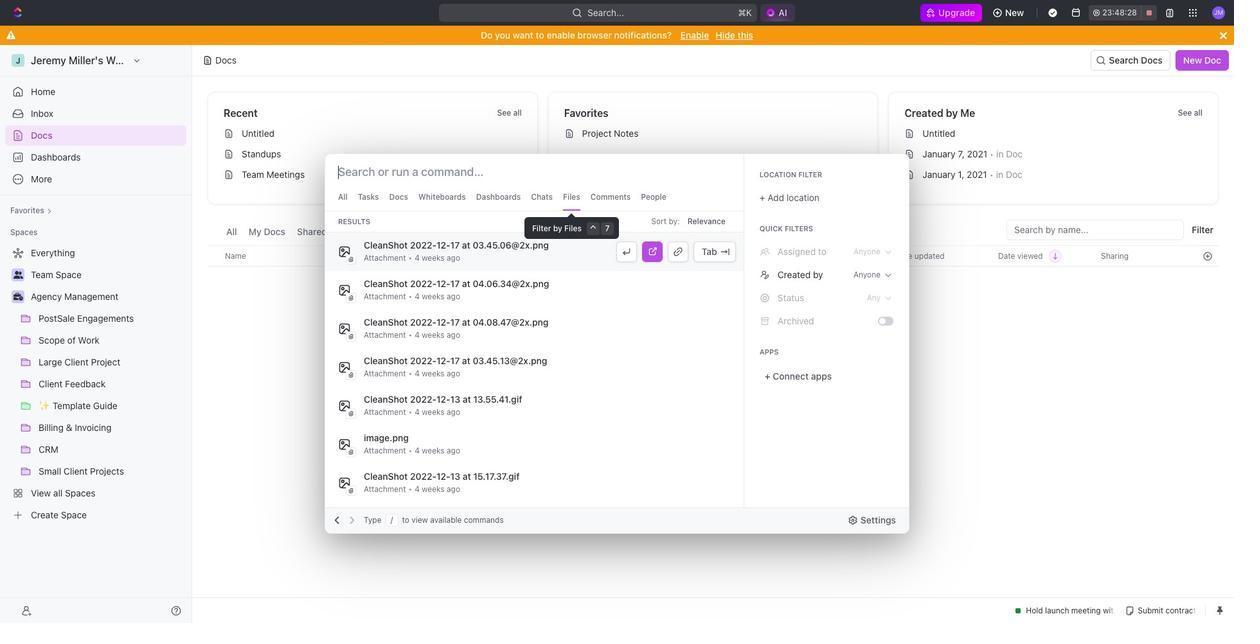 Task type: describe. For each thing, give the bounding box(es) containing it.
project notes
[[583, 128, 639, 139]]

my docs button
[[246, 220, 289, 246]]

new doc button
[[1176, 50, 1230, 71]]

project notes link
[[559, 123, 873, 144]]

standups
[[242, 149, 281, 160]]

no
[[642, 402, 657, 416]]

quick filters
[[760, 224, 814, 233]]

doc for january 7, 2021
[[1007, 149, 1023, 160]]

untitled link for recent
[[219, 123, 532, 144]]

hide
[[716, 30, 736, 41]]

17 for 04.08.47@2x.png
[[451, 317, 460, 328]]

attachment for cleanshot 2022-12-13 at 13.55.41.gif
[[364, 408, 406, 417]]

all for created by me
[[1195, 108, 1203, 118]]

4 weeks ago for 04.06.34@2x.png
[[415, 292, 461, 302]]

docs inside sidebar navigation
[[31, 130, 53, 141]]

agency management
[[31, 291, 119, 302]]

4 weeks ago for 15.17.37.gif
[[415, 485, 461, 495]]

cleanshot 2022-12-17 at 03.45.13@2x.png
[[364, 356, 548, 367]]

2022- for 03.45.13@2x.png
[[410, 356, 437, 367]]

13.55.41.gif
[[474, 394, 523, 405]]

untitled for created by me
[[923, 128, 956, 139]]

created for created by
[[778, 270, 811, 280]]

january for january 7, 2021
[[923, 149, 956, 160]]

1 vertical spatial files
[[565, 224, 582, 233]]

team meetings
[[242, 169, 305, 180]]

add
[[768, 192, 785, 203]]

untitled link for created by me
[[900, 123, 1214, 144]]

january 1, 2021 • in doc
[[923, 169, 1023, 180]]

docs right search
[[1142, 55, 1163, 66]]

comments
[[591, 192, 631, 202]]

4 weeks ago for 04.08.47@2x.png
[[415, 331, 461, 340]]

7,
[[959, 149, 965, 160]]

04.08.47@2x.png
[[473, 317, 549, 328]]

assigned to
[[778, 246, 827, 257]]

attachment for cleanshot 2022-12-17 at 04.06.34@2x.png
[[364, 292, 406, 302]]

date updated
[[896, 251, 945, 261]]

cleanshot for cleanshot 2022-12-13 at 13.55.41.gif
[[364, 394, 408, 405]]

xqnvl image for created by
[[760, 270, 770, 280]]

anyone for assigned to
[[854, 247, 881, 257]]

doc for january 1, 2021
[[1007, 169, 1023, 180]]

+ for + connect apps
[[765, 371, 771, 382]]

available
[[430, 516, 462, 525]]

location
[[787, 192, 820, 203]]

private
[[339, 226, 369, 237]]

12- for 13.55.41.gif
[[437, 394, 451, 405]]

4 for cleanshot 2022-12-17 at 04.08.47@2x.png
[[415, 331, 420, 340]]

recent
[[224, 107, 258, 119]]

want
[[513, 30, 534, 41]]

workspace button
[[377, 220, 431, 246]]

browser
[[578, 30, 612, 41]]

apps
[[812, 371, 832, 382]]

sort by:
[[652, 217, 680, 226]]

sidebar navigation
[[0, 45, 192, 624]]

2022- for 03.45.06@2x.png
[[410, 240, 437, 251]]

view
[[412, 516, 428, 525]]

standups link
[[219, 144, 532, 165]]

you
[[495, 30, 511, 41]]

home link
[[5, 82, 187, 102]]

04.06.34@2x.png
[[473, 279, 550, 289]]

notifications?
[[615, 30, 672, 41]]

date for date updated
[[896, 251, 913, 261]]

results
[[338, 217, 371, 226]]

filters
[[785, 224, 814, 233]]

at for 04.08.47@2x.png
[[462, 317, 471, 328]]

xqnvl image
[[760, 247, 770, 257]]

tab list containing all
[[223, 220, 531, 246]]

cleanshot 2022-12-17 at 04.08.47@2x.png
[[364, 317, 549, 328]]

docs up recent
[[215, 55, 237, 66]]

sharing
[[1102, 251, 1130, 261]]

03.45.13@2x.png
[[473, 356, 548, 367]]

4 weeks ago for 03.45.06@2x.png
[[415, 253, 461, 263]]

search
[[1110, 55, 1139, 66]]

cleanshot 2022-12-13 at 15.17.37.gif
[[364, 471, 520, 482]]

date updated button
[[888, 246, 953, 266]]

favorites inside button
[[10, 206, 44, 215]]

team meetings link
[[219, 165, 532, 185]]

weeks for 04.06.34@2x.png
[[422, 292, 445, 302]]

tab
[[702, 246, 718, 257]]

attachment for image.png
[[364, 446, 406, 456]]

attachment for cleanshot 2022-12-17 at 04.08.47@2x.png
[[364, 331, 406, 340]]

at for 15.17.37.gif
[[463, 471, 471, 482]]

at for 04.06.34@2x.png
[[462, 279, 471, 289]]

dashboards link
[[5, 147, 187, 168]]

new for new
[[1006, 7, 1025, 18]]

attachment for cleanshot 2022-12-13 at 15.17.37.gif
[[364, 485, 406, 495]]

settings
[[861, 515, 897, 526]]

by for me
[[947, 107, 959, 119]]

january for january 1, 2021
[[923, 169, 956, 180]]

see all button for created by me
[[1174, 105, 1209, 121]]

chats
[[531, 192, 553, 202]]

favorites button
[[5, 203, 57, 219]]

Search by name... text field
[[1015, 221, 1177, 240]]

filter by files
[[533, 224, 582, 233]]

row containing name
[[208, 246, 1220, 267]]

7
[[606, 224, 610, 233]]

status
[[778, 293, 805, 304]]

see all button for recent
[[492, 105, 527, 121]]

6 weeks from the top
[[422, 446, 445, 456]]

4 weeks ago for 13.55.41.gif
[[415, 408, 461, 417]]

type
[[364, 516, 382, 525]]

13 for 13.55.41.gif
[[451, 394, 461, 405]]

apps
[[760, 348, 779, 356]]

• for january 1, 2021
[[990, 169, 994, 180]]

no data image
[[675, 317, 752, 402]]

/
[[391, 516, 393, 525]]

tasks
[[358, 192, 379, 202]]

docs link
[[5, 125, 187, 146]]

2022- for 04.08.47@2x.png
[[410, 317, 437, 328]]

created by
[[778, 270, 824, 280]]

image.png
[[364, 433, 409, 444]]

no matching results found.
[[642, 402, 785, 416]]

4 for cleanshot 2022-12-13 at 15.17.37.gif
[[415, 485, 420, 495]]

any
[[867, 293, 881, 303]]

by:
[[669, 217, 680, 226]]

upgrade
[[939, 7, 976, 18]]

new doc
[[1184, 55, 1222, 66]]

Search or run a command… text field
[[338, 165, 497, 180]]

2022- for 15.17.37.gif
[[410, 471, 437, 482]]

search...
[[588, 7, 625, 18]]

2 vertical spatial by
[[814, 270, 824, 280]]

cleanshot for cleanshot 2022-12-17 at 04.08.47@2x.png
[[364, 317, 408, 328]]

people
[[641, 192, 667, 202]]

quick
[[760, 224, 783, 233]]

cleanshot for cleanshot 2022-12-17 at 03.45.13@2x.png
[[364, 356, 408, 367]]

shared
[[297, 226, 327, 237]]

search docs
[[1110, 55, 1163, 66]]

weeks for 03.45.13@2x.png
[[422, 369, 445, 379]]

ago for 04.08.47@2x.png
[[447, 331, 461, 340]]

at for 03.45.06@2x.png
[[462, 240, 471, 251]]

archived inside button
[[490, 226, 528, 237]]

filter
[[799, 170, 823, 179]]



Task type: locate. For each thing, give the bounding box(es) containing it.
4 for cleanshot 2022-12-17 at 03.45.13@2x.png
[[415, 369, 420, 379]]

2022- up view
[[410, 471, 437, 482]]

doc inside button
[[1205, 55, 1222, 66]]

12- up "available"
[[437, 471, 451, 482]]

13 left the 15.17.37.gif
[[451, 471, 461, 482]]

17 for 04.06.34@2x.png
[[451, 279, 460, 289]]

2022- up cleanshot 2022-12-17 at 04.08.47@2x.png
[[410, 279, 437, 289]]

cleanshot 2022-12-17 at 04.06.34@2x.png
[[364, 279, 550, 289]]

1 date from the left
[[896, 251, 913, 261]]

at for 03.45.13@2x.png
[[462, 356, 471, 367]]

january left 1,
[[923, 169, 956, 180]]

5 attachment from the top
[[364, 408, 406, 417]]

5 cleanshot from the top
[[364, 394, 408, 405]]

0 vertical spatial 13
[[451, 394, 461, 405]]

0 vertical spatial xqnvl image
[[760, 270, 770, 280]]

2 17 from the top
[[451, 279, 460, 289]]

settings button
[[843, 511, 904, 531]]

at for 13.55.41.gif
[[463, 394, 471, 405]]

1 untitled from the left
[[242, 128, 275, 139]]

1 horizontal spatial see all
[[1179, 108, 1203, 118]]

found.
[[751, 402, 785, 416]]

management
[[64, 291, 119, 302]]

anyone for created by
[[854, 270, 881, 280]]

shared button
[[294, 220, 331, 246]]

17 for 03.45.06@2x.png
[[451, 240, 460, 251]]

3 4 weeks ago from the top
[[415, 331, 461, 340]]

2 4 weeks ago from the top
[[415, 292, 461, 302]]

new for new doc
[[1184, 55, 1203, 66]]

0 horizontal spatial all
[[514, 108, 522, 118]]

1 january from the top
[[923, 149, 956, 160]]

weeks down cleanshot 2022-12-17 at 03.45.06@2x.png
[[422, 253, 445, 263]]

to up created by
[[819, 246, 827, 257]]

spaces
[[10, 228, 38, 237]]

1 horizontal spatial archived
[[778, 316, 815, 327]]

ago down cleanshot 2022-12-13 at 13.55.41.gif on the left of the page
[[447, 408, 461, 417]]

• for january 7, 2021
[[991, 149, 995, 159]]

0 vertical spatial all
[[338, 192, 348, 202]]

0 horizontal spatial favorites
[[10, 206, 44, 215]]

date viewed
[[999, 251, 1044, 261]]

1 cleanshot from the top
[[364, 240, 408, 251]]

4 ago from the top
[[447, 369, 461, 379]]

docs down the inbox
[[31, 130, 53, 141]]

5 2022- from the top
[[410, 394, 437, 405]]

0 horizontal spatial new
[[1006, 7, 1025, 18]]

favorites up spaces
[[10, 206, 44, 215]]

1 horizontal spatial new
[[1184, 55, 1203, 66]]

ago for 03.45.06@2x.png
[[447, 253, 461, 263]]

see for created by me
[[1179, 108, 1193, 118]]

no matching results found. row
[[208, 317, 1220, 435]]

do you want to enable browser notifications? enable hide this
[[481, 30, 754, 41]]

in for january 7, 2021
[[997, 149, 1004, 160]]

all
[[338, 192, 348, 202], [226, 226, 237, 237]]

ago for 13.55.41.gif
[[447, 408, 461, 417]]

favorites up project
[[565, 107, 609, 119]]

4 down workspace button at the left top
[[415, 253, 420, 263]]

4 cleanshot from the top
[[364, 356, 408, 367]]

⌃
[[590, 224, 597, 233]]

created up "status"
[[778, 270, 811, 280]]

0 horizontal spatial untitled
[[242, 128, 275, 139]]

1 horizontal spatial all
[[1195, 108, 1203, 118]]

new
[[1006, 7, 1025, 18], [1184, 55, 1203, 66]]

weeks down cleanshot 2022-12-13 at 15.17.37.gif
[[422, 485, 445, 495]]

1 12- from the top
[[437, 240, 451, 251]]

4 up cleanshot 2022-12-13 at 15.17.37.gif
[[415, 446, 420, 456]]

meetings
[[267, 169, 305, 180]]

date viewed button
[[991, 246, 1063, 266]]

ago down cleanshot 2022-12-17 at 03.45.13@2x.png
[[447, 369, 461, 379]]

docs right tasks on the top left of page
[[390, 192, 408, 202]]

dashboards down docs link
[[31, 152, 81, 163]]

0 vertical spatial files
[[563, 192, 581, 202]]

4 attachment from the top
[[364, 369, 406, 379]]

created for created by me
[[905, 107, 944, 119]]

1 2021 from the top
[[968, 149, 988, 160]]

17 down cleanshot 2022-12-17 at 04.08.47@2x.png
[[451, 356, 460, 367]]

1 attachment from the top
[[364, 253, 406, 263]]

4 weeks ago
[[415, 253, 461, 263], [415, 292, 461, 302], [415, 331, 461, 340], [415, 369, 461, 379], [415, 408, 461, 417], [415, 446, 461, 456], [415, 485, 461, 495]]

1 vertical spatial xqnvl image
[[760, 293, 770, 304]]

1 vertical spatial favorites
[[10, 206, 44, 215]]

created left me
[[905, 107, 944, 119]]

agency
[[31, 291, 62, 302]]

5 4 from the top
[[415, 408, 420, 417]]

0 vertical spatial dashboards
[[31, 152, 81, 163]]

1 see all button from the left
[[492, 105, 527, 121]]

0 vertical spatial in
[[997, 149, 1004, 160]]

4 down cleanshot 2022-12-13 at 15.17.37.gif
[[415, 485, 420, 495]]

location filter
[[760, 170, 823, 179]]

weeks down cleanshot 2022-12-17 at 03.45.13@2x.png
[[422, 369, 445, 379]]

weeks for 13.55.41.gif
[[422, 408, 445, 417]]

files right chats
[[563, 192, 581, 202]]

12- for 15.17.37.gif
[[437, 471, 451, 482]]

at down cleanshot 2022-12-17 at 04.08.47@2x.png
[[462, 356, 471, 367]]

1 horizontal spatial see
[[1179, 108, 1193, 118]]

0 vertical spatial new
[[1006, 7, 1025, 18]]

4 weeks ago down the cleanshot 2022-12-17 at 04.06.34@2x.png
[[415, 292, 461, 302]]

tab list
[[223, 220, 531, 246]]

4 12- from the top
[[437, 356, 451, 367]]

in up january 1, 2021 • in doc
[[997, 149, 1004, 160]]

0 horizontal spatial untitled link
[[219, 123, 532, 144]]

all inside button
[[226, 226, 237, 237]]

4 down cleanshot 2022-12-13 at 13.55.41.gif on the left of the page
[[415, 408, 420, 417]]

4 weeks ago down cleanshot 2022-12-17 at 03.45.13@2x.png
[[415, 369, 461, 379]]

archived button
[[487, 220, 531, 246]]

4 weeks ago down cleanshot 2022-12-17 at 04.08.47@2x.png
[[415, 331, 461, 340]]

12- for 03.45.06@2x.png
[[437, 240, 451, 251]]

5 4 weeks ago from the top
[[415, 408, 461, 417]]

tags
[[747, 251, 764, 261]]

updated
[[915, 251, 945, 261]]

0 horizontal spatial date
[[896, 251, 913, 261]]

6 cleanshot from the top
[[364, 471, 408, 482]]

7 4 from the top
[[415, 485, 420, 495]]

2 january from the top
[[923, 169, 956, 180]]

cleanshot 2022-12-13 at 13.55.41.gif
[[364, 394, 523, 405]]

2022-
[[410, 240, 437, 251], [410, 279, 437, 289], [410, 317, 437, 328], [410, 356, 437, 367], [410, 394, 437, 405], [410, 471, 437, 482]]

23:48:28
[[1103, 8, 1138, 17]]

1 horizontal spatial untitled link
[[900, 123, 1214, 144]]

home
[[31, 86, 55, 97]]

at left 13.55.41.gif
[[463, 394, 471, 405]]

4 17 from the top
[[451, 356, 460, 367]]

1 vertical spatial dashboards
[[476, 192, 521, 202]]

by left me
[[947, 107, 959, 119]]

january 7, 2021 • in doc
[[923, 149, 1023, 160]]

1 anyone from the top
[[854, 247, 881, 257]]

+ left add
[[760, 192, 766, 203]]

2021 for january 7, 2021
[[968, 149, 988, 160]]

at left the 15.17.37.gif
[[463, 471, 471, 482]]

by right "filter"
[[554, 224, 563, 233]]

ago up cleanshot 2022-12-13 at 15.17.37.gif
[[447, 446, 461, 456]]

2 horizontal spatial to
[[819, 246, 827, 257]]

7 weeks from the top
[[422, 485, 445, 495]]

1 horizontal spatial untitled
[[923, 128, 956, 139]]

at down the cleanshot 2022-12-17 at 04.06.34@2x.png
[[462, 317, 471, 328]]

doc
[[1205, 55, 1222, 66], [1007, 149, 1023, 160], [1007, 169, 1023, 180]]

0 horizontal spatial to
[[402, 516, 410, 525]]

see all
[[497, 108, 522, 118], [1179, 108, 1203, 118]]

me
[[961, 107, 976, 119]]

3 weeks from the top
[[422, 331, 445, 340]]

to right the /
[[402, 516, 410, 525]]

0 horizontal spatial see
[[497, 108, 511, 118]]

1 vertical spatial archived
[[778, 316, 815, 327]]

weeks
[[422, 253, 445, 263], [422, 292, 445, 302], [422, 331, 445, 340], [422, 369, 445, 379], [422, 408, 445, 417], [422, 446, 445, 456], [422, 485, 445, 495]]

see all for created by me
[[1179, 108, 1203, 118]]

2 2022- from the top
[[410, 279, 437, 289]]

2022- up cleanshot 2022-12-17 at 03.45.13@2x.png
[[410, 317, 437, 328]]

2 see all button from the left
[[1174, 105, 1209, 121]]

archived down "status"
[[778, 316, 815, 327]]

attachment for cleanshot 2022-12-17 at 03.45.06@2x.png
[[364, 253, 406, 263]]

2 4 from the top
[[415, 292, 420, 302]]

new right search docs
[[1184, 55, 1203, 66]]

5 weeks from the top
[[422, 408, 445, 417]]

3 attachment from the top
[[364, 331, 406, 340]]

4 weeks ago up cleanshot 2022-12-13 at 15.17.37.gif
[[415, 446, 461, 456]]

xqnvl image for status
[[760, 293, 770, 304]]

17 up cleanshot 2022-12-17 at 03.45.13@2x.png
[[451, 317, 460, 328]]

xqnvl image down the tags
[[760, 270, 770, 280]]

ago down the cleanshot 2022-12-17 at 04.06.34@2x.png
[[447, 292, 461, 302]]

created by me
[[905, 107, 976, 119]]

1 horizontal spatial all
[[338, 192, 348, 202]]

inbox
[[31, 108, 53, 119]]

1 13 from the top
[[451, 394, 461, 405]]

• inside the january 7, 2021 • in doc
[[991, 149, 995, 159]]

7 attachment from the top
[[364, 485, 406, 495]]

see
[[497, 108, 511, 118], [1179, 108, 1193, 118]]

0 vertical spatial anyone
[[854, 247, 881, 257]]

files left "⌃"
[[565, 224, 582, 233]]

assigned down filters
[[778, 246, 816, 257]]

whiteboards
[[419, 192, 466, 202]]

12- for 04.08.47@2x.png
[[437, 317, 451, 328]]

2021
[[968, 149, 988, 160], [967, 169, 988, 180]]

in for january 1, 2021
[[997, 169, 1004, 180]]

3 12- from the top
[[437, 317, 451, 328]]

to right want
[[536, 30, 545, 41]]

4 weeks ago down cleanshot 2022-12-17 at 03.45.06@2x.png
[[415, 253, 461, 263]]

12- for 04.06.34@2x.png
[[437, 279, 451, 289]]

3 cleanshot from the top
[[364, 317, 408, 328]]

0 horizontal spatial dashboards
[[31, 152, 81, 163]]

weeks down the cleanshot 2022-12-17 at 04.06.34@2x.png
[[422, 292, 445, 302]]

ago down cleanshot 2022-12-17 at 03.45.06@2x.png
[[447, 253, 461, 263]]

2022- down workspace
[[410, 240, 437, 251]]

location for location filter
[[760, 170, 797, 179]]

6 attachment from the top
[[364, 446, 406, 456]]

12- up cleanshot 2022-12-17 at 04.08.47@2x.png
[[437, 279, 451, 289]]

archived up 03.45.06@2x.png
[[490, 226, 528, 237]]

row
[[208, 246, 1220, 267]]

1 horizontal spatial to
[[536, 30, 545, 41]]

untitled down created by me
[[923, 128, 956, 139]]

2 date from the left
[[999, 251, 1016, 261]]

all for recent
[[514, 108, 522, 118]]

1 vertical spatial to
[[819, 246, 827, 257]]

23:48:28 button
[[1090, 5, 1158, 21]]

+
[[760, 192, 766, 203], [765, 371, 771, 382]]

all left tasks on the top left of page
[[338, 192, 348, 202]]

6 4 from the top
[[415, 446, 420, 456]]

1 17 from the top
[[451, 240, 460, 251]]

2 ago from the top
[[447, 292, 461, 302]]

in down the january 7, 2021 • in doc
[[997, 169, 1004, 180]]

2022- down cleanshot 2022-12-17 at 03.45.13@2x.png
[[410, 394, 437, 405]]

cleanshot for cleanshot 2022-12-17 at 04.06.34@2x.png
[[364, 279, 408, 289]]

assigned inside button
[[439, 226, 479, 237]]

2 xqnvl image from the top
[[760, 293, 770, 304]]

7 ago from the top
[[447, 485, 461, 495]]

1 vertical spatial assigned
[[778, 246, 816, 257]]

1 vertical spatial •
[[990, 169, 994, 180]]

0 horizontal spatial assigned
[[439, 226, 479, 237]]

0 horizontal spatial archived
[[490, 226, 528, 237]]

assigned for assigned to
[[778, 246, 816, 257]]

2 vertical spatial to
[[402, 516, 410, 525]]

2021 right 1,
[[967, 169, 988, 180]]

dashboards inside sidebar navigation
[[31, 152, 81, 163]]

2 cleanshot from the top
[[364, 279, 408, 289]]

3 ago from the top
[[447, 331, 461, 340]]

location for location
[[618, 251, 649, 261]]

1 horizontal spatial date
[[999, 251, 1016, 261]]

notes
[[614, 128, 639, 139]]

4 for cleanshot 2022-12-17 at 03.45.06@2x.png
[[415, 253, 420, 263]]

0 horizontal spatial by
[[554, 224, 563, 233]]

+ for + add location
[[760, 192, 766, 203]]

ago down cleanshot 2022-12-13 at 15.17.37.gif
[[447, 485, 461, 495]]

2 see from the left
[[1179, 108, 1193, 118]]

2 attachment from the top
[[364, 292, 406, 302]]

column header inside no matching results found. table
[[208, 246, 222, 267]]

1 vertical spatial +
[[765, 371, 771, 382]]

new inside button
[[1184, 55, 1203, 66]]

2 anyone from the top
[[854, 270, 881, 280]]

1 untitled link from the left
[[219, 123, 532, 144]]

date left viewed
[[999, 251, 1016, 261]]

0 horizontal spatial created
[[778, 270, 811, 280]]

2 all from the left
[[1195, 108, 1203, 118]]

4 2022- from the top
[[410, 356, 437, 367]]

0 horizontal spatial location
[[618, 251, 649, 261]]

4 down the cleanshot 2022-12-17 at 04.06.34@2x.png
[[415, 292, 420, 302]]

inbox link
[[5, 104, 187, 124]]

anyone
[[854, 247, 881, 257], [854, 270, 881, 280]]

new button
[[988, 3, 1032, 23]]

1 see from the left
[[497, 108, 511, 118]]

4 weeks ago for 03.45.13@2x.png
[[415, 369, 461, 379]]

5 12- from the top
[[437, 394, 451, 405]]

0 vertical spatial •
[[991, 149, 995, 159]]

1 horizontal spatial dashboards
[[476, 192, 521, 202]]

2 untitled from the left
[[923, 128, 956, 139]]

name
[[225, 251, 246, 261]]

5 ago from the top
[[447, 408, 461, 417]]

0 horizontal spatial see all
[[497, 108, 522, 118]]

dashboards up "archived" button
[[476, 192, 521, 202]]

12- down cleanshot 2022-12-17 at 03.45.13@2x.png
[[437, 394, 451, 405]]

1 vertical spatial all
[[226, 226, 237, 237]]

2 untitled link from the left
[[900, 123, 1214, 144]]

1 2022- from the top
[[410, 240, 437, 251]]

0 vertical spatial assigned
[[439, 226, 479, 237]]

sort
[[652, 217, 667, 226]]

4 for cleanshot 2022-12-13 at 13.55.41.gif
[[415, 408, 420, 417]]

17 up cleanshot 2022-12-17 at 04.08.47@2x.png
[[451, 279, 460, 289]]

enable
[[681, 30, 710, 41]]

1 4 from the top
[[415, 253, 420, 263]]

ago for 15.17.37.gif
[[447, 485, 461, 495]]

team
[[242, 169, 264, 180]]

1 vertical spatial location
[[618, 251, 649, 261]]

4 weeks ago down cleanshot 2022-12-13 at 13.55.41.gif on the left of the page
[[415, 408, 461, 417]]

january left 7,
[[923, 149, 956, 160]]

weeks up cleanshot 2022-12-13 at 15.17.37.gif
[[422, 446, 445, 456]]

all
[[514, 108, 522, 118], [1195, 108, 1203, 118]]

0 horizontal spatial all
[[226, 226, 237, 237]]

search docs button
[[1092, 50, 1171, 71]]

2 12- from the top
[[437, 279, 451, 289]]

1 vertical spatial anyone
[[854, 270, 881, 280]]

2 vertical spatial doc
[[1007, 169, 1023, 180]]

jkkwz image
[[760, 316, 770, 327]]

4 4 weeks ago from the top
[[415, 369, 461, 379]]

4 for cleanshot 2022-12-17 at 04.06.34@2x.png
[[415, 292, 420, 302]]

business time image
[[13, 293, 23, 301]]

1 see all from the left
[[497, 108, 522, 118]]

date
[[896, 251, 913, 261], [999, 251, 1016, 261]]

weeks for 03.45.06@2x.png
[[422, 253, 445, 263]]

6 12- from the top
[[437, 471, 451, 482]]

by for files
[[554, 224, 563, 233]]

0 vertical spatial doc
[[1205, 55, 1222, 66]]

at up the cleanshot 2022-12-17 at 04.06.34@2x.png
[[462, 240, 471, 251]]

see all for recent
[[497, 108, 522, 118]]

2022- for 04.06.34@2x.png
[[410, 279, 437, 289]]

0 vertical spatial january
[[923, 149, 956, 160]]

cleanshot for cleanshot 2022-12-13 at 15.17.37.gif
[[364, 471, 408, 482]]

assigned for assigned
[[439, 226, 479, 237]]

0 vertical spatial to
[[536, 30, 545, 41]]

untitled up the standups
[[242, 128, 275, 139]]

files
[[563, 192, 581, 202], [565, 224, 582, 233]]

2022- for 13.55.41.gif
[[410, 394, 437, 405]]

my docs
[[249, 226, 286, 237]]

2 see all from the left
[[1179, 108, 1203, 118]]

2 weeks from the top
[[422, 292, 445, 302]]

attachment for cleanshot 2022-12-17 at 03.45.13@2x.png
[[364, 369, 406, 379]]

date for date viewed
[[999, 251, 1016, 261]]

location
[[760, 170, 797, 179], [618, 251, 649, 261]]

4 for image.png
[[415, 446, 420, 456]]

0 vertical spatial +
[[760, 192, 766, 203]]

0 vertical spatial location
[[760, 170, 797, 179]]

matching
[[660, 402, 710, 416]]

1 vertical spatial in
[[997, 169, 1004, 180]]

2 13 from the top
[[451, 471, 461, 482]]

0 vertical spatial created
[[905, 107, 944, 119]]

2 horizontal spatial by
[[947, 107, 959, 119]]

1 vertical spatial by
[[554, 224, 563, 233]]

date left updated
[[896, 251, 913, 261]]

1 horizontal spatial favorites
[[565, 107, 609, 119]]

12- up cleanshot 2022-12-13 at 13.55.41.gif on the left of the page
[[437, 356, 451, 367]]

12- up cleanshot 2022-12-17 at 03.45.13@2x.png
[[437, 317, 451, 328]]

17 up the cleanshot 2022-12-17 at 04.06.34@2x.png
[[451, 240, 460, 251]]

1 vertical spatial january
[[923, 169, 956, 180]]

weeks down cleanshot 2022-12-17 at 04.08.47@2x.png
[[422, 331, 445, 340]]

results
[[712, 402, 748, 416]]

4 down cleanshot 2022-12-17 at 04.08.47@2x.png
[[415, 331, 420, 340]]

1 horizontal spatial by
[[814, 270, 824, 280]]

0 horizontal spatial see all button
[[492, 105, 527, 121]]

location inside row
[[618, 251, 649, 261]]

2021 right 7,
[[968, 149, 988, 160]]

03.45.06@2x.png
[[473, 240, 549, 251]]

6 2022- from the top
[[410, 471, 437, 482]]

+ left connect
[[765, 371, 771, 382]]

assigned up cleanshot 2022-12-17 at 03.45.06@2x.png
[[439, 226, 479, 237]]

4 4 from the top
[[415, 369, 420, 379]]

1,
[[959, 169, 965, 180]]

3 2022- from the top
[[410, 317, 437, 328]]

1 vertical spatial doc
[[1007, 149, 1023, 160]]

3 17 from the top
[[451, 317, 460, 328]]

1 vertical spatial new
[[1184, 55, 1203, 66]]

created
[[905, 107, 944, 119], [778, 270, 811, 280]]

1 vertical spatial created
[[778, 270, 811, 280]]

1 vertical spatial 2021
[[967, 169, 988, 180]]

to
[[536, 30, 545, 41], [819, 246, 827, 257], [402, 516, 410, 525]]

6 4 weeks ago from the top
[[415, 446, 461, 456]]

2021 for january 1, 2021
[[967, 169, 988, 180]]

weeks for 04.08.47@2x.png
[[422, 331, 445, 340]]

• down the january 7, 2021 • in doc
[[990, 169, 994, 180]]

upgrade link
[[921, 4, 983, 22]]

1 horizontal spatial location
[[760, 170, 797, 179]]

3 4 from the top
[[415, 331, 420, 340]]

2 2021 from the top
[[967, 169, 988, 180]]

assigned button
[[436, 220, 482, 246]]

0 vertical spatial favorites
[[565, 107, 609, 119]]

xqnvl image up the jkkwz image
[[760, 293, 770, 304]]

1 all from the left
[[514, 108, 522, 118]]

6 ago from the top
[[447, 446, 461, 456]]

1 vertical spatial 13
[[451, 471, 461, 482]]

filter
[[533, 224, 552, 233]]

ago for 03.45.13@2x.png
[[447, 369, 461, 379]]

docs right 'my'
[[264, 226, 286, 237]]

1 horizontal spatial assigned
[[778, 246, 816, 257]]

13 for 15.17.37.gif
[[451, 471, 461, 482]]

untitled for recent
[[242, 128, 275, 139]]

to view available commands
[[402, 516, 504, 525]]

12- up the cleanshot 2022-12-17 at 04.06.34@2x.png
[[437, 240, 451, 251]]

0 vertical spatial 2021
[[968, 149, 988, 160]]

1 xqnvl image from the top
[[760, 270, 770, 280]]

+ connect apps
[[765, 371, 832, 382]]

see all button
[[492, 105, 527, 121], [1174, 105, 1209, 121]]

at down cleanshot 2022-12-17 at 03.45.06@2x.png
[[462, 279, 471, 289]]

by down the assigned to
[[814, 270, 824, 280]]

1 ago from the top
[[447, 253, 461, 263]]

cleanshot for cleanshot 2022-12-17 at 03.45.06@2x.png
[[364, 240, 408, 251]]

2022- up cleanshot 2022-12-13 at 13.55.41.gif on the left of the page
[[410, 356, 437, 367]]

new inside button
[[1006, 7, 1025, 18]]

0 vertical spatial by
[[947, 107, 959, 119]]

• up january 1, 2021 • in doc
[[991, 149, 995, 159]]

ago down cleanshot 2022-12-17 at 04.08.47@2x.png
[[447, 331, 461, 340]]

0 vertical spatial archived
[[490, 226, 528, 237]]

commands
[[464, 516, 504, 525]]

4 weeks from the top
[[422, 369, 445, 379]]

4 weeks ago down cleanshot 2022-12-13 at 15.17.37.gif
[[415, 485, 461, 495]]

weeks for 15.17.37.gif
[[422, 485, 445, 495]]

7 4 weeks ago from the top
[[415, 485, 461, 495]]

4 up cleanshot 2022-12-13 at 13.55.41.gif on the left of the page
[[415, 369, 420, 379]]

project
[[583, 128, 612, 139]]

ago for 04.06.34@2x.png
[[447, 292, 461, 302]]

column header
[[208, 246, 222, 267]]

agency management link
[[31, 287, 184, 307]]

xqnvl image
[[760, 270, 770, 280], [760, 293, 770, 304]]

1 horizontal spatial created
[[905, 107, 944, 119]]

1 weeks from the top
[[422, 253, 445, 263]]

1 horizontal spatial see all button
[[1174, 105, 1209, 121]]

12- for 03.45.13@2x.png
[[437, 356, 451, 367]]

connect
[[773, 371, 809, 382]]

1 4 weeks ago from the top
[[415, 253, 461, 263]]

see for recent
[[497, 108, 511, 118]]

17 for 03.45.13@2x.png
[[451, 356, 460, 367]]

new right the upgrade
[[1006, 7, 1025, 18]]

viewed
[[1018, 251, 1044, 261]]

• inside january 1, 2021 • in doc
[[990, 169, 994, 180]]

no matching results found. table
[[208, 246, 1220, 435]]

13 down cleanshot 2022-12-17 at 03.45.13@2x.png
[[451, 394, 461, 405]]

13
[[451, 394, 461, 405], [451, 471, 461, 482]]

cleanshot 2022-12-17 at 03.45.06@2x.png
[[364, 240, 549, 251]]

all left 'my'
[[226, 226, 237, 237]]

weeks down cleanshot 2022-12-13 at 13.55.41.gif on the left of the page
[[422, 408, 445, 417]]

+ add location
[[760, 192, 820, 203]]



Task type: vqa. For each thing, say whether or not it's contained in the screenshot.
Quick at right top
yes



